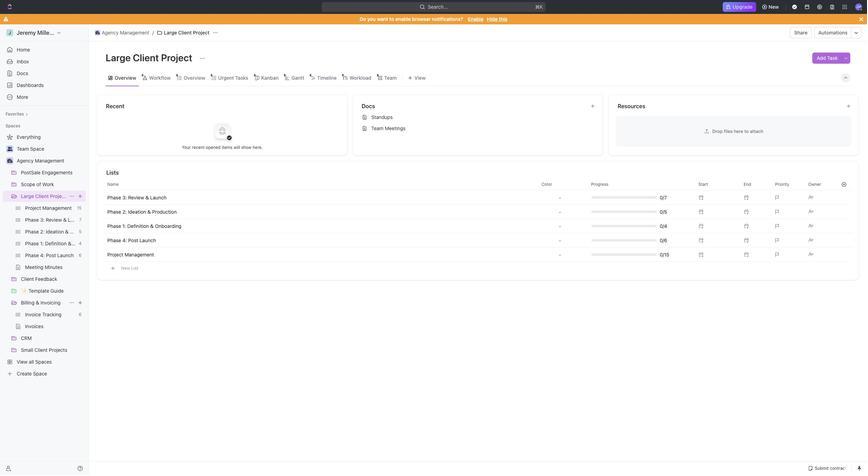 Task type: locate. For each thing, give the bounding box(es) containing it.
overview link up recent
[[113, 73, 136, 83]]

scope of work
[[21, 182, 54, 188]]

dropdown menu image
[[559, 209, 561, 215], [559, 238, 561, 244]]

agency down team space
[[17, 158, 34, 164]]

phase 4: post launch up minutes at left bottom
[[25, 253, 74, 259]]

resources button
[[618, 102, 841, 111]]

2 horizontal spatial team
[[384, 75, 397, 81]]

lists
[[106, 170, 119, 176]]

end button
[[740, 179, 771, 190]]

0 horizontal spatial production
[[70, 229, 94, 235]]

spaces down 'favorites'
[[6, 123, 20, 129]]

docs
[[17, 70, 28, 76], [362, 103, 375, 109]]

2 vertical spatial large
[[21, 193, 34, 199]]

0 horizontal spatial project management
[[25, 205, 72, 211]]

dropdown menu image for 0/7
[[559, 195, 561, 201]]

1 vertical spatial 2:
[[40, 229, 44, 235]]

view inside button
[[415, 75, 426, 81]]

1 vertical spatial 6
[[79, 312, 82, 318]]

dropdown menu image
[[559, 195, 561, 201], [559, 224, 561, 229], [559, 252, 561, 258]]

0 horizontal spatial onboarding
[[73, 241, 99, 247]]

1 vertical spatial phase 2: ideation & production
[[25, 229, 94, 235]]

team right the user group image
[[17, 146, 29, 152]]

1 vertical spatial team
[[372, 126, 384, 131]]

1 vertical spatial large client project link
[[21, 191, 66, 202]]

timeline link
[[316, 73, 337, 83]]

0 horizontal spatial ideation
[[46, 229, 64, 235]]

dropdown menu image for 0/5
[[559, 209, 561, 215]]

1 horizontal spatial large
[[106, 52, 131, 63]]

recent
[[192, 145, 205, 150]]

add task
[[817, 55, 838, 61]]

✨
[[21, 288, 27, 294]]

phase 3: review & launch down 15
[[25, 217, 84, 223]]

0 horizontal spatial 2:
[[40, 229, 44, 235]]

1 vertical spatial review
[[46, 217, 62, 223]]

1 vertical spatial to
[[745, 128, 749, 134]]

1 vertical spatial view
[[17, 359, 28, 365]]

agency inside tree
[[17, 158, 34, 164]]

review inside tree
[[46, 217, 62, 223]]

1 horizontal spatial phase 4: post launch
[[107, 238, 156, 244]]

project management inside project management link
[[25, 205, 72, 211]]

4: up meeting minutes
[[40, 253, 45, 259]]

0 vertical spatial definition
[[127, 223, 149, 229]]

view
[[415, 75, 426, 81], [17, 359, 28, 365]]

project management up the "new list"
[[107, 252, 154, 258]]

share button
[[790, 27, 812, 38]]

6
[[79, 253, 82, 258], [79, 312, 82, 318]]

0 vertical spatial project management link
[[25, 203, 74, 214]]

✨ template guide
[[21, 288, 64, 294]]

tracking
[[42, 312, 62, 318]]

0 horizontal spatial phase 1: definition & onboarding
[[25, 241, 99, 247]]

6 for phase 4: post launch
[[79, 253, 82, 258]]

0 vertical spatial docs
[[17, 70, 28, 76]]

0 horizontal spatial docs
[[17, 70, 28, 76]]

1 vertical spatial agency management
[[17, 158, 64, 164]]

0 horizontal spatial overview link
[[113, 73, 136, 83]]

0/7
[[660, 195, 667, 201]]

overview up recent
[[115, 75, 136, 81]]

management left /
[[120, 30, 149, 36]]

2 dropdown menu image from the top
[[559, 238, 561, 244]]

0 vertical spatial 6
[[79, 253, 82, 258]]

progress button
[[587, 179, 690, 190]]

1 vertical spatial phase 2: ideation & production link
[[25, 227, 94, 238]]

0 vertical spatial space
[[30, 146, 44, 152]]

client up workflow link
[[133, 52, 159, 63]]

notifications?
[[432, 16, 463, 22]]

4: inside sidebar navigation
[[40, 253, 45, 259]]

tree inside sidebar navigation
[[3, 132, 99, 380]]

large client project
[[164, 30, 209, 36], [106, 52, 194, 63], [21, 193, 66, 199]]

0 vertical spatial phase 1: definition & onboarding
[[107, 223, 181, 229]]

0 horizontal spatial 3:
[[40, 217, 45, 223]]

4: up the "new list"
[[122, 238, 127, 244]]

workflow
[[149, 75, 171, 81]]

docs inside sidebar navigation
[[17, 70, 28, 76]]

project management link down scope of work link
[[25, 203, 74, 214]]

phase 2: ideation & production link
[[107, 209, 177, 215], [25, 227, 94, 238]]

post up list
[[128, 238, 138, 244]]

meetings
[[385, 126, 406, 131]]

agency management left /
[[102, 30, 149, 36]]

0 vertical spatial review
[[128, 195, 144, 201]]

1 horizontal spatial large client project link
[[155, 29, 211, 37]]

space for create space
[[33, 371, 47, 377]]

0 vertical spatial 2:
[[122, 209, 127, 215]]

0 horizontal spatial agency
[[17, 158, 34, 164]]

view left the all
[[17, 359, 28, 365]]

upgrade
[[733, 4, 753, 10]]

⌘k
[[535, 4, 543, 10]]

docs down inbox
[[17, 70, 28, 76]]

create
[[17, 371, 32, 377]]

2 vertical spatial dropdown menu image
[[559, 252, 561, 258]]

to right want
[[390, 16, 394, 22]]

1 horizontal spatial view
[[415, 75, 426, 81]]

0 vertical spatial phase 4: post launch
[[107, 238, 156, 244]]

large client project down work
[[21, 193, 66, 199]]

0 horizontal spatial view
[[17, 359, 28, 365]]

1 horizontal spatial production
[[152, 209, 177, 215]]

space for team space
[[30, 146, 44, 152]]

onboarding
[[155, 223, 181, 229], [73, 241, 99, 247]]

invoicing
[[41, 300, 61, 306]]

1 vertical spatial dropdown menu image
[[559, 224, 561, 229]]

name
[[107, 182, 119, 187]]

1 horizontal spatial review
[[128, 195, 144, 201]]

spaces down small client projects
[[35, 359, 52, 365]]

large client project link right /
[[155, 29, 211, 37]]

ideation
[[128, 209, 146, 215], [46, 229, 64, 235]]

1 horizontal spatial project management link
[[107, 252, 154, 258]]

0 horizontal spatial large client project link
[[21, 191, 66, 202]]

1 vertical spatial onboarding
[[73, 241, 99, 247]]

team meetings
[[372, 126, 406, 131]]

search...
[[428, 4, 448, 10]]

phase 3: review & launch inside sidebar navigation
[[25, 217, 84, 223]]

1 horizontal spatial phase 1: definition & onboarding link
[[107, 223, 181, 229]]

0 horizontal spatial phase 3: review & launch
[[25, 217, 84, 223]]

overview left urgent
[[184, 75, 205, 81]]

1 horizontal spatial phase 3: review & launch link
[[107, 195, 167, 201]]

here.
[[253, 145, 263, 150]]

recent
[[106, 103, 124, 109]]

1 horizontal spatial post
[[128, 238, 138, 244]]

workflow link
[[148, 73, 171, 83]]

post up minutes at left bottom
[[46, 253, 56, 259]]

1 vertical spatial 3:
[[40, 217, 45, 223]]

0 vertical spatial view
[[415, 75, 426, 81]]

files
[[724, 128, 733, 134]]

post inside tree
[[46, 253, 56, 259]]

phase 4: post launch link up the "new list"
[[107, 238, 156, 244]]

1 overview from the left
[[115, 75, 136, 81]]

new for new list
[[121, 266, 130, 271]]

standups link
[[359, 112, 600, 123]]

4:
[[122, 238, 127, 244], [40, 253, 45, 259]]

1 vertical spatial large
[[106, 52, 131, 63]]

agency management link
[[93, 29, 151, 37], [17, 155, 84, 167]]

1 vertical spatial phase 1: definition & onboarding
[[25, 241, 99, 247]]

1 horizontal spatial docs
[[362, 103, 375, 109]]

new
[[769, 4, 779, 10], [121, 266, 130, 271]]

phase 2: ideation & production
[[107, 209, 177, 215], [25, 229, 94, 235]]

1 vertical spatial space
[[33, 371, 47, 377]]

agency right business time image
[[102, 30, 119, 36]]

team left view button on the left top
[[384, 75, 397, 81]]

team space link
[[17, 144, 84, 155]]

add task button
[[813, 53, 842, 64]]

docs up the standups
[[362, 103, 375, 109]]

small
[[21, 348, 33, 354]]

home link
[[3, 44, 86, 55]]

0 horizontal spatial post
[[46, 253, 56, 259]]

1 vertical spatial project management
[[107, 252, 154, 258]]

urgent tasks
[[218, 75, 248, 81]]

1 horizontal spatial to
[[745, 128, 749, 134]]

start
[[699, 182, 708, 187]]

new inside button
[[769, 4, 779, 10]]

production
[[152, 209, 177, 215], [70, 229, 94, 235]]

template
[[29, 288, 49, 294]]

team down the standups
[[372, 126, 384, 131]]

task
[[827, 55, 838, 61]]

1 6 from the top
[[79, 253, 82, 258]]

0 horizontal spatial new
[[121, 266, 130, 271]]

1 dropdown menu image from the top
[[559, 209, 561, 215]]

0 horizontal spatial phase 1: definition & onboarding link
[[25, 238, 99, 250]]

1 vertical spatial 4:
[[40, 253, 45, 259]]

1 horizontal spatial onboarding
[[155, 223, 181, 229]]

0 vertical spatial spaces
[[6, 123, 20, 129]]

automations button
[[815, 28, 851, 38]]

tree containing everything
[[3, 132, 99, 380]]

agency management link left /
[[93, 29, 151, 37]]

client
[[178, 30, 192, 36], [133, 52, 159, 63], [35, 193, 49, 199], [21, 276, 34, 282], [34, 348, 48, 354]]

agency management up postsale engagements
[[17, 158, 64, 164]]

2 6 from the top
[[79, 312, 82, 318]]

0 vertical spatial team
[[384, 75, 397, 81]]

0 vertical spatial new
[[769, 4, 779, 10]]

1 vertical spatial phase 3: review & launch
[[25, 217, 84, 223]]

0 vertical spatial dropdown menu image
[[559, 209, 561, 215]]

management
[[120, 30, 149, 36], [35, 158, 64, 164], [42, 205, 72, 211], [125, 252, 154, 258]]

0 horizontal spatial review
[[46, 217, 62, 223]]

0 vertical spatial phase 2: ideation & production
[[107, 209, 177, 215]]

phase
[[107, 195, 121, 201], [107, 209, 121, 215], [25, 217, 39, 223], [107, 223, 121, 229], [25, 229, 39, 235], [107, 238, 121, 244], [25, 241, 39, 247], [25, 253, 39, 259]]

2 overview from the left
[[184, 75, 205, 81]]

phase 3: review & launch down "name"
[[107, 195, 167, 201]]

1 dropdown menu image from the top
[[559, 195, 561, 201]]

space down the view all spaces link
[[33, 371, 47, 377]]

team for team meetings
[[372, 126, 384, 131]]

crm link
[[21, 333, 84, 344]]

1 vertical spatial large client project
[[106, 52, 194, 63]]

1 vertical spatial phase 3: review & launch link
[[25, 215, 84, 226]]

more button
[[3, 92, 86, 103]]

view right team link at top left
[[415, 75, 426, 81]]

1 vertical spatial production
[[70, 229, 94, 235]]

scope
[[21, 182, 35, 188]]

phase 4: post launch inside sidebar navigation
[[25, 253, 74, 259]]

0 vertical spatial phase 3: review & launch
[[107, 195, 167, 201]]

1 vertical spatial agency
[[17, 158, 34, 164]]

launch
[[150, 195, 167, 201], [68, 217, 84, 223], [140, 238, 156, 244], [57, 253, 74, 259]]

0 vertical spatial production
[[152, 209, 177, 215]]

view for view
[[415, 75, 426, 81]]

phase 4: post launch link
[[107, 238, 156, 244], [25, 250, 76, 261]]

project management link up the "new list"
[[107, 252, 154, 258]]

gantt
[[292, 75, 304, 81]]

dropdown menu image for 0/15
[[559, 252, 561, 258]]

1 vertical spatial agency management link
[[17, 155, 84, 167]]

1 horizontal spatial team
[[372, 126, 384, 131]]

view for view all spaces
[[17, 359, 28, 365]]

overview for 1st the "overview" link from the right
[[184, 75, 205, 81]]

0 horizontal spatial 1:
[[40, 241, 44, 247]]

business time image
[[7, 159, 12, 163]]

2: inside sidebar navigation
[[40, 229, 44, 235]]

start button
[[694, 179, 740, 190]]

show
[[241, 145, 252, 150]]

1 horizontal spatial phase 3: review & launch
[[107, 195, 167, 201]]

team
[[384, 75, 397, 81], [372, 126, 384, 131], [17, 146, 29, 152]]

agency management link down team space link
[[17, 155, 84, 167]]

color button
[[538, 179, 583, 190]]

view inside sidebar navigation
[[17, 359, 28, 365]]

automations
[[819, 30, 848, 36]]

add
[[817, 55, 826, 61]]

invoice tracking link
[[25, 310, 76, 321]]

to right the "here"
[[745, 128, 749, 134]]

hide
[[487, 16, 498, 22]]

0 vertical spatial agency
[[102, 30, 119, 36]]

1 horizontal spatial 1:
[[122, 223, 126, 229]]

1 vertical spatial ideation
[[46, 229, 64, 235]]

1 vertical spatial new
[[121, 266, 130, 271]]

management left 15
[[42, 205, 72, 211]]

phase 2: ideation & production inside sidebar navigation
[[25, 229, 94, 235]]

phase 3: review & launch link down "name"
[[107, 195, 167, 201]]

large client project up workflow link
[[106, 52, 194, 63]]

phase 3: review & launch link down 15
[[25, 215, 84, 226]]

3 dropdown menu image from the top
[[559, 252, 561, 258]]

phase 4: post launch link up minutes at left bottom
[[25, 250, 76, 261]]

0 horizontal spatial phase 2: ideation & production link
[[25, 227, 94, 238]]

owner button
[[804, 179, 836, 190]]

0 horizontal spatial phase 2: ideation & production
[[25, 229, 94, 235]]

0 horizontal spatial phase 4: post launch link
[[25, 250, 76, 261]]

6 up invoices link
[[79, 312, 82, 318]]

large client project link down work
[[21, 191, 66, 202]]

space down everything link
[[30, 146, 44, 152]]

phase 1: definition & onboarding link
[[107, 223, 181, 229], [25, 238, 99, 250]]

2 dropdown menu image from the top
[[559, 224, 561, 229]]

6 down 4
[[79, 253, 82, 258]]

new left list
[[121, 266, 130, 271]]

0 vertical spatial onboarding
[[155, 223, 181, 229]]

agency management
[[102, 30, 149, 36], [17, 158, 64, 164]]

phase 4: post launch up the "new list"
[[107, 238, 156, 244]]

overview link left urgent
[[182, 73, 205, 83]]

phase 3: review & launch
[[107, 195, 167, 201], [25, 217, 84, 223]]

2 vertical spatial large client project
[[21, 193, 66, 199]]

large client project right /
[[164, 30, 209, 36]]

dropdown menu image for 0/6
[[559, 238, 561, 244]]

1 vertical spatial docs
[[362, 103, 375, 109]]

meeting minutes
[[25, 265, 63, 271]]

team inside tree
[[17, 146, 29, 152]]

overview link
[[113, 73, 136, 83], [182, 73, 205, 83]]

new inside button
[[121, 266, 130, 271]]

jeremy miller's workspace, , element
[[6, 29, 13, 36]]

project management down work
[[25, 205, 72, 211]]

1 vertical spatial project management link
[[107, 252, 154, 258]]

new right "upgrade"
[[769, 4, 779, 10]]

share
[[795, 30, 808, 36]]

team for team space
[[17, 146, 29, 152]]

tree
[[3, 132, 99, 380]]

client right /
[[178, 30, 192, 36]]

priority
[[775, 182, 790, 187]]



Task type: vqa. For each thing, say whether or not it's contained in the screenshot.
the Client 1 Scope of Work Docs Link at left top
no



Task type: describe. For each thing, give the bounding box(es) containing it.
upgrade link
[[723, 2, 756, 12]]

urgent tasks link
[[217, 73, 248, 83]]

1 horizontal spatial phase 2: ideation & production link
[[107, 209, 177, 215]]

7
[[79, 218, 82, 223]]

user group image
[[7, 147, 12, 151]]

create space
[[17, 371, 47, 377]]

everything
[[17, 134, 41, 140]]

resources
[[618, 103, 646, 109]]

0 vertical spatial large client project link
[[155, 29, 211, 37]]

1 horizontal spatial definition
[[127, 223, 149, 229]]

0 horizontal spatial project management link
[[25, 203, 74, 214]]

0 horizontal spatial spaces
[[6, 123, 20, 129]]

new list button
[[105, 263, 853, 275]]

/
[[152, 30, 154, 36]]

0 vertical spatial 1:
[[122, 223, 126, 229]]

dashboards
[[17, 82, 44, 88]]

postsale engagements link
[[21, 167, 84, 178]]

1: inside sidebar navigation
[[40, 241, 44, 247]]

crm
[[21, 336, 32, 342]]

scope of work link
[[21, 179, 84, 190]]

here
[[734, 128, 744, 134]]

priority button
[[771, 179, 804, 190]]

drop files here to attach
[[713, 128, 764, 134]]

1 horizontal spatial agency management link
[[93, 29, 151, 37]]

0/15
[[660, 252, 670, 258]]

enable
[[396, 16, 411, 22]]

no recent items image
[[208, 117, 236, 145]]

team meetings link
[[359, 123, 600, 134]]

small client projects
[[21, 348, 67, 354]]

docs link
[[3, 68, 86, 79]]

standups
[[372, 114, 393, 120]]

gantt link
[[290, 73, 304, 83]]

workload link
[[348, 73, 372, 83]]

1 overview link from the left
[[113, 73, 136, 83]]

tasks
[[235, 75, 248, 81]]

name button
[[105, 179, 538, 190]]

list
[[131, 266, 138, 271]]

your recent opened items will show here.
[[182, 145, 263, 150]]

1 horizontal spatial project management
[[107, 252, 154, 258]]

production inside sidebar navigation
[[70, 229, 94, 235]]

enable
[[468, 16, 484, 22]]

home
[[17, 47, 30, 53]]

workload
[[350, 75, 372, 81]]

0 vertical spatial post
[[128, 238, 138, 244]]

work
[[42, 182, 54, 188]]

ideation inside sidebar navigation
[[46, 229, 64, 235]]

view button
[[406, 73, 428, 83]]

invoices link
[[25, 321, 84, 333]]

3: inside phase 3: review & launch link
[[40, 217, 45, 223]]

1 horizontal spatial 3:
[[122, 195, 127, 201]]

management down team space link
[[35, 158, 64, 164]]

new button
[[759, 1, 783, 13]]

1 horizontal spatial ideation
[[128, 209, 146, 215]]

will
[[234, 145, 240, 150]]

jeremy miller's workspace
[[17, 30, 86, 36]]

sidebar navigation
[[0, 24, 99, 476]]

timeline
[[317, 75, 337, 81]]

0 vertical spatial phase 4: post launch link
[[107, 238, 156, 244]]

6 for invoice tracking
[[79, 312, 82, 318]]

invoice
[[25, 312, 41, 318]]

all
[[29, 359, 34, 365]]

onboarding inside tree
[[73, 241, 99, 247]]

want
[[377, 16, 388, 22]]

overview for second the "overview" link from right
[[115, 75, 136, 81]]

phase 1: definition & onboarding inside sidebar navigation
[[25, 241, 99, 247]]

client up the view all spaces link
[[34, 348, 48, 354]]

jeremy
[[17, 30, 36, 36]]

large client project inside tree
[[21, 193, 66, 199]]

of
[[36, 182, 41, 188]]

0 vertical spatial phase 3: review & launch link
[[107, 195, 167, 201]]

0/4
[[660, 223, 667, 229]]

lists button
[[106, 169, 851, 177]]

everything link
[[3, 132, 84, 143]]

meeting
[[25, 265, 43, 271]]

browser
[[412, 16, 431, 22]]

to for want
[[390, 16, 394, 22]]

definition inside sidebar navigation
[[45, 241, 67, 247]]

create space link
[[3, 369, 84, 380]]

0 vertical spatial large
[[164, 30, 177, 36]]

client down of
[[35, 193, 49, 199]]

projects
[[49, 348, 67, 354]]

you
[[367, 16, 376, 22]]

dashboards link
[[3, 80, 86, 91]]

jm button
[[853, 1, 865, 13]]

client feedback link
[[21, 274, 84, 285]]

15
[[77, 206, 82, 211]]

end
[[744, 182, 751, 187]]

billing
[[21, 300, 34, 306]]

view all spaces link
[[3, 357, 84, 368]]

0 vertical spatial phase 1: definition & onboarding link
[[107, 223, 181, 229]]

1 horizontal spatial 2:
[[122, 209, 127, 215]]

new for new
[[769, 4, 779, 10]]

1 horizontal spatial phase 1: definition & onboarding
[[107, 223, 181, 229]]

1 horizontal spatial agency management
[[102, 30, 149, 36]]

1 vertical spatial phase 4: post launch link
[[25, 250, 76, 261]]

0/5
[[660, 209, 667, 215]]

small client projects link
[[21, 345, 84, 356]]

team link
[[383, 73, 397, 83]]

client feedback
[[21, 276, 57, 282]]

drop
[[713, 128, 723, 134]]

to for here
[[745, 128, 749, 134]]

miller's
[[37, 30, 56, 36]]

this
[[499, 16, 508, 22]]

opened
[[206, 145, 221, 150]]

kanban
[[261, 75, 279, 81]]

team for team
[[384, 75, 397, 81]]

large inside sidebar navigation
[[21, 193, 34, 199]]

management up list
[[125, 252, 154, 258]]

0 vertical spatial 4:
[[122, 238, 127, 244]]

spaces inside the view all spaces link
[[35, 359, 52, 365]]

4
[[79, 241, 82, 246]]

dropdown menu image for 0/4
[[559, 224, 561, 229]]

more
[[17, 94, 28, 100]]

project inside project management link
[[25, 205, 41, 211]]

engagements
[[42, 170, 73, 176]]

1 horizontal spatial agency
[[102, 30, 119, 36]]

attach
[[750, 128, 764, 134]]

urgent
[[218, 75, 234, 81]]

client up ✨
[[21, 276, 34, 282]]

favorites
[[6, 112, 24, 117]]

agency management inside sidebar navigation
[[17, 158, 64, 164]]

0 horizontal spatial agency management link
[[17, 155, 84, 167]]

do you want to enable browser notifications? enable hide this
[[360, 16, 508, 22]]

2 overview link from the left
[[182, 73, 205, 83]]

business time image
[[95, 31, 100, 35]]

0 vertical spatial large client project
[[164, 30, 209, 36]]

favorites button
[[3, 110, 31, 119]]



